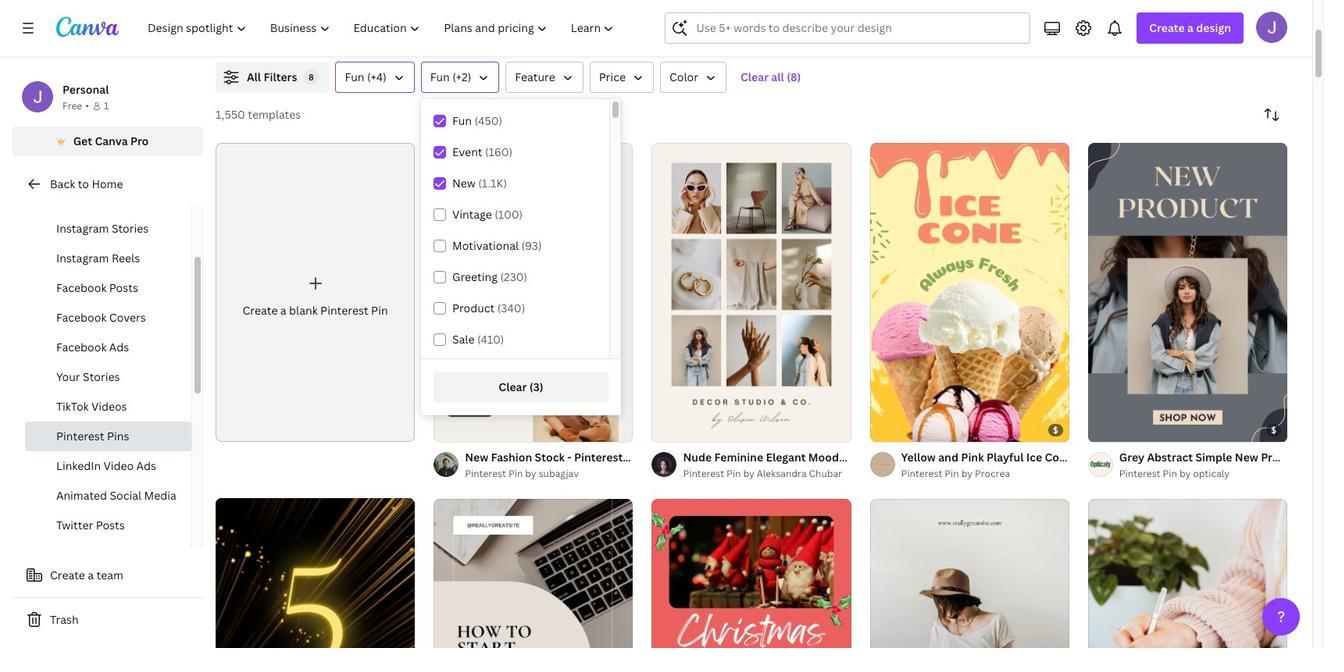 Task type: locate. For each thing, give the bounding box(es) containing it.
create a blank pinterest pin link
[[216, 143, 415, 442]]

twitter posts link
[[25, 511, 191, 541]]

pinterest up linkedin
[[56, 429, 104, 444]]

$ for product
[[1271, 424, 1277, 436]]

a left design
[[1187, 20, 1194, 35]]

new right simple in the right of the page
[[1235, 450, 1258, 465]]

a inside button
[[88, 568, 94, 583]]

0 horizontal spatial fun
[[345, 70, 364, 84]]

1 vertical spatial create
[[243, 303, 278, 318]]

create left team
[[50, 568, 85, 583]]

pin left aleksandra at the bottom right of page
[[727, 467, 741, 480]]

pinterest pin by aleksandra chubar
[[683, 467, 842, 480]]

3 instagram from the top
[[56, 251, 109, 266]]

by down pink
[[961, 467, 973, 480]]

0 horizontal spatial $
[[1053, 424, 1058, 436]]

feminine digital marketing pinterest pin image
[[1088, 499, 1287, 648]]

by
[[525, 467, 536, 480], [743, 467, 755, 480], [961, 467, 973, 480], [1180, 467, 1191, 480]]

fash
[[1306, 450, 1324, 465]]

2 vertical spatial create
[[50, 568, 85, 583]]

pinterest
[[320, 303, 368, 318], [56, 429, 104, 444], [574, 450, 623, 465], [1134, 450, 1183, 465], [465, 467, 506, 480], [683, 467, 724, 480], [901, 467, 942, 480], [1119, 467, 1161, 480]]

new left fashion
[[465, 450, 488, 465]]

by down stock
[[525, 467, 536, 480]]

home
[[92, 177, 123, 191]]

create inside dropdown button
[[1149, 20, 1185, 35]]

1 facebook from the top
[[56, 280, 107, 295]]

ads down the covers on the left of page
[[109, 340, 129, 355]]

a left blank
[[280, 303, 286, 318]]

fun
[[345, 70, 364, 84], [430, 70, 450, 84], [452, 113, 472, 128]]

ice
[[1026, 450, 1042, 465]]

stories
[[112, 221, 149, 236], [83, 370, 120, 384]]

1 horizontal spatial fun
[[430, 70, 450, 84]]

1 horizontal spatial create
[[243, 303, 278, 318]]

2 horizontal spatial create
[[1149, 20, 1185, 35]]

create
[[1149, 20, 1185, 35], [243, 303, 278, 318], [50, 568, 85, 583]]

yellow and pink playful ice cone promotion pinterest pin image
[[870, 143, 1069, 442]]

motivational
[[452, 238, 519, 253]]

2 vertical spatial posts
[[96, 518, 125, 533]]

1 $ from the left
[[1053, 424, 1058, 436]]

back to home link
[[12, 169, 203, 200]]

$ up grey abstract simple new product fash link at bottom right
[[1271, 424, 1277, 436]]

facebook inside "link"
[[56, 280, 107, 295]]

yellow and pink playful ice cone promotion pinterest pin link
[[901, 449, 1203, 466]]

posts for twitter posts
[[96, 518, 125, 533]]

posts
[[112, 191, 141, 206], [109, 280, 138, 295], [96, 518, 125, 533]]

3 by from the left
[[961, 467, 973, 480]]

back to home
[[50, 177, 123, 191]]

color
[[669, 70, 698, 84]]

grey abstract simple new product fash link
[[1119, 449, 1324, 466]]

$
[[1053, 424, 1058, 436], [1271, 424, 1277, 436]]

create inside button
[[50, 568, 85, 583]]

fun left the (+4)
[[345, 70, 364, 84]]

jacob simon image
[[1256, 12, 1287, 43]]

greeting (230)
[[452, 270, 527, 284]]

0 vertical spatial create
[[1149, 20, 1185, 35]]

tiktok videos
[[56, 399, 127, 414]]

pinterest pin templates image
[[954, 0, 1287, 43]]

Sort by button
[[1256, 99, 1287, 130]]

(230)
[[500, 270, 527, 284]]

posts up instagram stories link
[[112, 191, 141, 206]]

(+4)
[[367, 70, 387, 84]]

yellow
[[901, 450, 936, 465]]

fun left (450)
[[452, 113, 472, 128]]

facebook ads link
[[25, 333, 191, 362]]

new blog business - pinterest pin image
[[434, 499, 633, 648]]

posts inside "link"
[[109, 280, 138, 295]]

ads right video
[[136, 459, 156, 473]]

create a team
[[50, 568, 123, 583]]

pinterest down 'grey'
[[1119, 467, 1161, 480]]

pin down 'abstract'
[[1163, 467, 1177, 480]]

fun (450)
[[452, 113, 502, 128]]

(100)
[[495, 207, 523, 222]]

fun inside button
[[430, 70, 450, 84]]

team
[[97, 568, 123, 583]]

1 horizontal spatial ads
[[136, 459, 156, 473]]

instagram inside "link"
[[56, 251, 109, 266]]

1 vertical spatial stories
[[83, 370, 120, 384]]

all filters
[[247, 70, 297, 84]]

color button
[[660, 62, 727, 93]]

instagram reels
[[56, 251, 140, 266]]

None search field
[[665, 12, 1031, 44]]

top level navigation element
[[137, 12, 628, 44]]

instagram
[[56, 191, 109, 206], [56, 221, 109, 236], [56, 251, 109, 266]]

1 vertical spatial facebook
[[56, 310, 107, 325]]

your
[[56, 370, 80, 384]]

new inside new fashion stock - pinterest pin pinterest pin by subagjav
[[465, 450, 488, 465]]

product
[[452, 301, 495, 316], [1261, 450, 1304, 465]]

product down greeting
[[452, 301, 495, 316]]

a left team
[[88, 568, 94, 583]]

1 horizontal spatial a
[[280, 303, 286, 318]]

8 filter options selected element
[[303, 70, 319, 85]]

instagram stories link
[[25, 214, 191, 244]]

pin inside grey abstract simple new product fash pinterest pin by opticaly
[[1163, 467, 1177, 480]]

1 instagram from the top
[[56, 191, 109, 206]]

clear (3)
[[499, 380, 543, 395]]

pinterest left aleksandra at the bottom right of page
[[683, 467, 724, 480]]

0 horizontal spatial a
[[88, 568, 94, 583]]

1 vertical spatial ads
[[136, 459, 156, 473]]

(3)
[[529, 380, 543, 395]]

yellow and pink playful ice cone promotion pinterest pin pinterest pin by procrea
[[901, 450, 1203, 480]]

clear (3) button
[[434, 372, 609, 403]]

pin down fashion
[[508, 467, 523, 480]]

create for create a team
[[50, 568, 85, 583]]

facebook up facebook ads
[[56, 310, 107, 325]]

tiktok videos link
[[25, 392, 191, 422]]

posts for facebook posts
[[109, 280, 138, 295]]

back
[[50, 177, 75, 191]]

by inside new fashion stock - pinterest pin pinterest pin by subagjav
[[525, 467, 536, 480]]

1 by from the left
[[525, 467, 536, 480]]

fun inside button
[[345, 70, 364, 84]]

promotion
[[1075, 450, 1132, 465]]

$ for ice
[[1053, 424, 1058, 436]]

stories down facebook ads link
[[83, 370, 120, 384]]

clear for clear all (8)
[[741, 70, 769, 84]]

create a design button
[[1137, 12, 1244, 44]]

0 vertical spatial facebook
[[56, 280, 107, 295]]

clear left all
[[741, 70, 769, 84]]

facebook inside 'link'
[[56, 310, 107, 325]]

0 vertical spatial posts
[[112, 191, 141, 206]]

stock
[[535, 450, 565, 465]]

facebook for facebook ads
[[56, 340, 107, 355]]

clear
[[741, 70, 769, 84], [499, 380, 527, 395]]

0 vertical spatial ads
[[109, 340, 129, 355]]

0 horizontal spatial create
[[50, 568, 85, 583]]

1 vertical spatial product
[[1261, 450, 1304, 465]]

grey
[[1119, 450, 1145, 465]]

create left blank
[[243, 303, 278, 318]]

0 vertical spatial a
[[1187, 20, 1194, 35]]

pin up pinterest pin by opticaly link
[[1186, 450, 1203, 465]]

1 horizontal spatial clear
[[741, 70, 769, 84]]

2 $ from the left
[[1271, 424, 1277, 436]]

abstract
[[1147, 450, 1193, 465]]

2 vertical spatial a
[[88, 568, 94, 583]]

0 horizontal spatial product
[[452, 301, 495, 316]]

a
[[1187, 20, 1194, 35], [280, 303, 286, 318], [88, 568, 94, 583]]

pin down and
[[945, 467, 959, 480]]

(93)
[[521, 238, 542, 253]]

pro
[[130, 134, 149, 148]]

fun for fun (+2)
[[430, 70, 450, 84]]

stories for instagram stories
[[112, 221, 149, 236]]

videos
[[91, 399, 127, 414]]

2 vertical spatial instagram
[[56, 251, 109, 266]]

a inside dropdown button
[[1187, 20, 1194, 35]]

price button
[[590, 62, 654, 93]]

$ up cone
[[1053, 424, 1058, 436]]

subagjav
[[539, 467, 579, 480]]

(+2)
[[453, 70, 471, 84]]

pinterest right blank
[[320, 303, 368, 318]]

0 horizontal spatial clear
[[499, 380, 527, 395]]

facebook
[[56, 280, 107, 295], [56, 310, 107, 325], [56, 340, 107, 355]]

facebook ads
[[56, 340, 129, 355]]

fun for fun (+4)
[[345, 70, 364, 84]]

product left fash
[[1261, 450, 1304, 465]]

4 by from the left
[[1180, 467, 1191, 480]]

facebook down instagram reels
[[56, 280, 107, 295]]

by down 'abstract'
[[1180, 467, 1191, 480]]

filters
[[264, 70, 297, 84]]

1 horizontal spatial $
[[1271, 424, 1277, 436]]

new left '(1.1k)'
[[452, 176, 476, 191]]

1,550 templates
[[216, 107, 301, 122]]

stories for your stories
[[83, 370, 120, 384]]

personal
[[62, 82, 109, 97]]

2 instagram from the top
[[56, 221, 109, 236]]

pinterest pin by subagjav link
[[465, 466, 633, 482]]

1 vertical spatial instagram
[[56, 221, 109, 236]]

event
[[452, 145, 482, 159]]

1 vertical spatial clear
[[499, 380, 527, 395]]

•
[[85, 99, 89, 112]]

1 horizontal spatial product
[[1261, 450, 1304, 465]]

facebook up your stories
[[56, 340, 107, 355]]

1 vertical spatial posts
[[109, 280, 138, 295]]

0 vertical spatial clear
[[741, 70, 769, 84]]

fun left (+2)
[[430, 70, 450, 84]]

posts down animated social media link
[[96, 518, 125, 533]]

greeting
[[452, 270, 498, 284]]

2 facebook from the top
[[56, 310, 107, 325]]

create a blank pinterest pin element
[[216, 143, 415, 442]]

pinterest down fashion
[[465, 467, 506, 480]]

trash link
[[12, 605, 203, 636]]

0 vertical spatial product
[[452, 301, 495, 316]]

1 vertical spatial a
[[280, 303, 286, 318]]

2 vertical spatial facebook
[[56, 340, 107, 355]]

posts down reels at the top
[[109, 280, 138, 295]]

2 horizontal spatial a
[[1187, 20, 1194, 35]]

create left design
[[1149, 20, 1185, 35]]

0 vertical spatial stories
[[112, 221, 149, 236]]

clear left the (3)
[[499, 380, 527, 395]]

by left aleksandra at the bottom right of page
[[743, 467, 755, 480]]

stories up reels at the top
[[112, 221, 149, 236]]

create for create a design
[[1149, 20, 1185, 35]]

facebook for facebook covers
[[56, 310, 107, 325]]

aleksandra
[[757, 467, 807, 480]]

0 vertical spatial instagram
[[56, 191, 109, 206]]

new for new fashion stock - pinterest pin pinterest pin by subagjav
[[465, 450, 488, 465]]

white brown simple fashion sale - pinterest pin image
[[870, 499, 1069, 648]]

3 facebook from the top
[[56, 340, 107, 355]]



Task type: vqa. For each thing, say whether or not it's contained in the screenshot.


Task type: describe. For each thing, give the bounding box(es) containing it.
free
[[62, 99, 82, 112]]

tiktok
[[56, 399, 89, 414]]

clear all (8)
[[741, 70, 801, 84]]

procrea
[[975, 467, 1010, 480]]

facebook posts link
[[25, 273, 191, 303]]

pinterest right -
[[574, 450, 623, 465]]

2 horizontal spatial fun
[[452, 113, 472, 128]]

vintage (100)
[[452, 207, 523, 222]]

fashion
[[491, 450, 532, 465]]

playful
[[987, 450, 1024, 465]]

instagram for instagram stories
[[56, 221, 109, 236]]

new fashion stock - pinterest pin pinterest pin by subagjav
[[465, 450, 643, 480]]

pinterest inside grey abstract simple new product fash pinterest pin by opticaly
[[1119, 467, 1161, 480]]

posts for instagram posts
[[112, 191, 141, 206]]

(410)
[[477, 332, 504, 347]]

instagram posts
[[56, 191, 141, 206]]

clear for clear (3)
[[499, 380, 527, 395]]

linkedin video ads link
[[25, 452, 191, 481]]

a for design
[[1187, 20, 1194, 35]]

by inside yellow and pink playful ice cone promotion pinterest pin pinterest pin by procrea
[[961, 467, 973, 480]]

fun (+4)
[[345, 70, 387, 84]]

opticaly
[[1193, 467, 1230, 480]]

1
[[104, 99, 109, 112]]

create for create a blank pinterest pin
[[243, 303, 278, 318]]

instagram for instagram reels
[[56, 251, 109, 266]]

your stories
[[56, 370, 120, 384]]

linkedin video ads
[[56, 459, 156, 473]]

feature
[[515, 70, 555, 84]]

twitter
[[56, 518, 93, 533]]

design
[[1196, 20, 1231, 35]]

reels
[[112, 251, 140, 266]]

grey abstract simple new product fashion pinterest pin image
[[1088, 143, 1287, 442]]

create a blank pinterest pin
[[243, 303, 388, 318]]

pins
[[107, 429, 129, 444]]

all
[[771, 70, 784, 84]]

by inside grey abstract simple new product fash pinterest pin by opticaly
[[1180, 467, 1191, 480]]

(8)
[[787, 70, 801, 84]]

pin right blank
[[371, 303, 388, 318]]

nude feminine elegant moodboard photo collage fashion blog pinterest pin image
[[652, 143, 851, 442]]

covers
[[109, 310, 146, 325]]

twitter posts
[[56, 518, 125, 533]]

your stories link
[[25, 362, 191, 392]]

(450)
[[475, 113, 502, 128]]

fun (+2)
[[430, 70, 471, 84]]

facebook posts
[[56, 280, 138, 295]]

Search search field
[[696, 13, 1021, 43]]

to
[[78, 177, 89, 191]]

clear all (8) button
[[733, 62, 809, 93]]

pinterest down yellow
[[901, 467, 942, 480]]

social
[[110, 488, 142, 503]]

new inside grey abstract simple new product fash pinterest pin by opticaly
[[1235, 450, 1258, 465]]

trash
[[50, 612, 79, 627]]

animated social media
[[56, 488, 176, 503]]

new fashion stock - pinterest pin link
[[465, 449, 643, 466]]

instagram stories
[[56, 221, 149, 236]]

fun (+4) button
[[335, 62, 415, 93]]

event (160)
[[452, 145, 513, 159]]

pin right -
[[625, 450, 643, 465]]

(1.1k)
[[478, 176, 507, 191]]

pinterest up pinterest pin by opticaly link
[[1134, 450, 1183, 465]]

get
[[73, 134, 92, 148]]

1,550
[[216, 107, 245, 122]]

chubar
[[809, 467, 842, 480]]

(340)
[[497, 301, 525, 316]]

facebook for facebook posts
[[56, 280, 107, 295]]

pinterest pins
[[56, 429, 129, 444]]

2 by from the left
[[743, 467, 755, 480]]

cone
[[1045, 450, 1073, 465]]

animated social media link
[[25, 481, 191, 511]]

and
[[938, 450, 959, 465]]

instagram posts link
[[25, 184, 191, 214]]

new for new (1.1k)
[[452, 176, 476, 191]]

red green colorful creative christmas decor pinterest pin image
[[652, 499, 851, 648]]

create a team button
[[12, 560, 203, 591]]

canva
[[95, 134, 128, 148]]

8
[[309, 71, 314, 83]]

feature button
[[506, 62, 583, 93]]

create a design
[[1149, 20, 1231, 35]]

animated
[[56, 488, 107, 503]]

a for team
[[88, 568, 94, 583]]

instagram for instagram posts
[[56, 191, 109, 206]]

video
[[104, 459, 134, 473]]

grey abstract simple new product fash pinterest pin by opticaly
[[1119, 450, 1324, 480]]

(160)
[[485, 145, 513, 159]]

a for blank
[[280, 303, 286, 318]]

sale (410)
[[452, 332, 504, 347]]

pinterest pin by opticaly link
[[1119, 466, 1287, 482]]

motivational (93)
[[452, 238, 542, 253]]

get canva pro button
[[12, 127, 203, 156]]

0 horizontal spatial ads
[[109, 340, 129, 355]]

get canva pro
[[73, 134, 149, 148]]

vintage
[[452, 207, 492, 222]]

pinterest pin by aleksandra chubar link
[[683, 466, 851, 482]]

instagram reels link
[[25, 244, 191, 273]]

product inside grey abstract simple new product fash pinterest pin by opticaly
[[1261, 450, 1304, 465]]

new fashion stock - pinterest pin image
[[434, 143, 633, 442]]

new (1.1k)
[[452, 176, 507, 191]]



